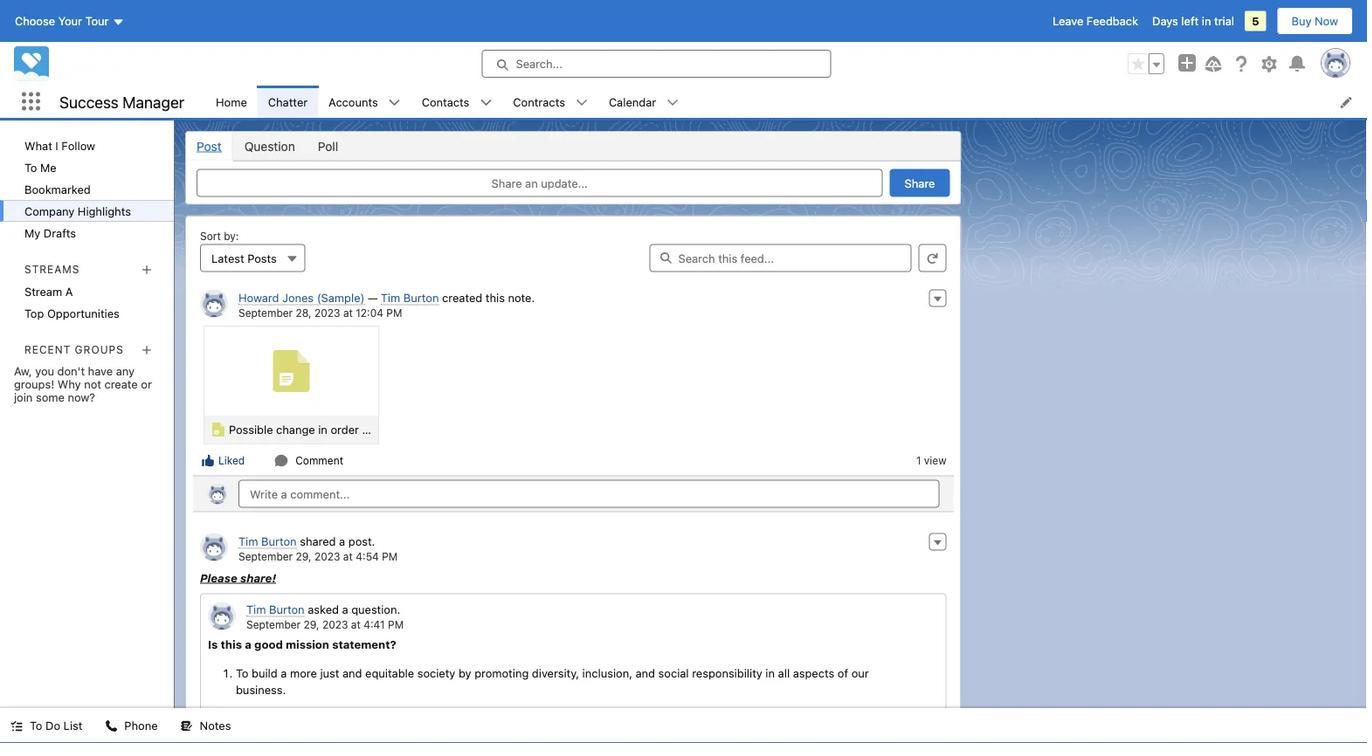 Task type: describe. For each thing, give the bounding box(es) containing it.
Write a comment... text field
[[238, 480, 940, 508]]

tim for asked a question.
[[246, 603, 266, 616]]

bookmarked
[[24, 183, 91, 196]]

manager
[[123, 92, 184, 111]]

text default image inside contracts list item
[[576, 97, 588, 109]]

choose
[[15, 14, 55, 28]]

tim burton image for is
[[208, 602, 236, 630]]

order
[[331, 423, 359, 436]]

1
[[916, 455, 921, 467]]

howard
[[238, 291, 279, 304]]

to me link
[[0, 156, 174, 178]]

social
[[658, 667, 689, 680]]

1 vertical spatial (sample)
[[362, 423, 410, 436]]

possible
[[229, 423, 273, 436]]

tab list containing post
[[185, 131, 961, 161]]

company
[[24, 204, 74, 218]]

have
[[88, 364, 113, 378]]

september 29, 2023 at 4:41 pm link
[[246, 619, 404, 631]]

chatter link
[[258, 86, 318, 118]]

—
[[368, 291, 378, 304]]

sort by:
[[200, 230, 239, 242]]

howard jones (sample) link
[[238, 291, 365, 305]]

question link
[[233, 132, 306, 160]]

create
[[104, 378, 138, 391]]

created
[[442, 291, 482, 304]]

2023 inside howard jones (sample) — tim burton created this note. september 28, 2023 at 12:04 pm
[[315, 307, 340, 319]]

groups!
[[14, 378, 54, 391]]

poll link
[[306, 132, 350, 160]]

recent groups
[[24, 343, 124, 356]]

days
[[1152, 14, 1178, 28]]

society
[[417, 667, 455, 680]]

not
[[84, 378, 101, 391]]

tim burton, september 28, 2023 at 12:04 pm element
[[193, 283, 954, 476]]

stream a top opportunities
[[24, 285, 120, 320]]

tim inside howard jones (sample) — tim burton created this note. september 28, 2023 at 12:04 pm
[[381, 291, 400, 304]]

sort
[[200, 230, 221, 242]]

by:
[[224, 230, 239, 242]]

left
[[1181, 14, 1199, 28]]

in for left
[[1202, 14, 1211, 28]]

to inside what i follow to me bookmarked company highlights my drafts
[[24, 161, 37, 174]]

success manager
[[59, 92, 184, 111]]

me
[[40, 161, 57, 174]]

update...
[[541, 176, 588, 190]]

post link
[[186, 132, 233, 160]]

to do list
[[30, 719, 82, 733]]

burton for shared a post.
[[261, 535, 297, 548]]

2023 for asked
[[322, 619, 348, 631]]

12:04
[[356, 307, 383, 319]]

please share!﻿
[[200, 571, 276, 584]]

1 and from the left
[[342, 667, 362, 680]]

contacts list item
[[411, 86, 503, 118]]

home link
[[205, 86, 258, 118]]

statement?
[[332, 638, 396, 651]]

Search this feed... search field
[[650, 244, 912, 272]]

by
[[459, 667, 471, 680]]

at for question.
[[351, 619, 361, 631]]

tim burton image
[[200, 290, 228, 318]]

question.
[[351, 603, 400, 616]]

tim burton, september 29, 2023 at 4:54 pm element
[[193, 526, 954, 743]]

latest posts
[[211, 252, 277, 265]]

a inside tim burton asked a question. september 29, 2023 at 4:41 pm
[[342, 603, 348, 616]]

opportunities
[[47, 307, 120, 320]]

groups
[[75, 343, 124, 356]]

post.
[[348, 535, 375, 548]]

any
[[116, 364, 135, 378]]

pm for shared a post.
[[382, 550, 398, 563]]

to build a more just and equitable society by promoting diversity, inclusion, and social responsibility in all aspects of our business.
[[236, 667, 869, 697]]

asked
[[308, 603, 339, 616]]

tim burton asked a question. september 29, 2023 at 4:41 pm
[[246, 603, 404, 631]]

streams link
[[24, 263, 80, 275]]

notes button
[[170, 709, 241, 743]]

comment
[[295, 455, 343, 467]]

accounts
[[329, 95, 378, 108]]

a left good
[[245, 638, 251, 651]]

or
[[141, 378, 152, 391]]

do
[[45, 719, 60, 733]]

tour
[[85, 14, 109, 28]]

trial
[[1214, 14, 1234, 28]]

why
[[57, 378, 81, 391]]

choose your tour button
[[14, 7, 125, 35]]

is this a good mission statement?
[[208, 638, 396, 651]]

Sort by: button
[[200, 244, 306, 272]]

recent
[[24, 343, 71, 356]]

this inside the tim burton, september 29, 2023 at 4:54 pm element
[[221, 638, 242, 651]]

list
[[63, 719, 82, 733]]

calendar list item
[[598, 86, 689, 118]]

tim burton link for asked a question.
[[246, 603, 305, 617]]

text default image inside phone button
[[105, 720, 117, 733]]

contracts
[[513, 95, 565, 108]]

2023 for shared
[[314, 550, 340, 563]]

text default image inside comment button
[[275, 454, 289, 468]]

feedback
[[1087, 14, 1138, 28]]

september for shared a post.
[[238, 550, 293, 563]]

burton inside howard jones (sample) — tim burton created this note. september 28, 2023 at 12:04 pm
[[403, 291, 439, 304]]

a inside to build a more just and equitable society by promoting diversity, inclusion, and social responsibility in all aspects of our business.
[[281, 667, 287, 680]]

(sample) inside howard jones (sample) — tim burton created this note. september 28, 2023 at 12:04 pm
[[317, 291, 365, 304]]

now?
[[68, 391, 95, 404]]

notes
[[200, 719, 231, 733]]

leave
[[1053, 14, 1084, 28]]

stream a link
[[0, 281, 174, 302]]

change
[[276, 423, 315, 436]]

highlights
[[78, 204, 131, 218]]

contracts link
[[503, 86, 576, 118]]

mission
[[286, 638, 329, 651]]



Task type: locate. For each thing, give the bounding box(es) containing it.
0 vertical spatial in
[[1202, 14, 1211, 28]]

2 share from the left
[[905, 176, 935, 190]]

2 vertical spatial 2023
[[322, 619, 348, 631]]

share an update...
[[492, 176, 588, 190]]

0 horizontal spatial text default image
[[105, 720, 117, 733]]

5
[[1252, 14, 1259, 28]]

1 horizontal spatial and
[[636, 667, 655, 680]]

september down howard at left
[[238, 307, 293, 319]]

text default image right the contacts on the top of the page
[[480, 97, 492, 109]]

your
[[58, 14, 82, 28]]

streams
[[24, 263, 80, 275]]

1 vertical spatial pm
[[382, 550, 398, 563]]

burton left shared
[[261, 535, 297, 548]]

tim burton shared a post. september 29, 2023 at 4:54 pm
[[238, 535, 398, 563]]

1 vertical spatial text default image
[[105, 720, 117, 733]]

1 horizontal spatial in
[[766, 667, 775, 680]]

now
[[1315, 14, 1338, 28]]

company highlights link
[[0, 200, 174, 222]]

tim for shared a post.
[[238, 535, 258, 548]]

tim burton link right — at the left top
[[381, 291, 439, 305]]

contacts link
[[411, 86, 480, 118]]

september up share!﻿
[[238, 550, 293, 563]]

0 horizontal spatial in
[[318, 423, 328, 436]]

a inside tim burton shared a post. september 29, 2023 at 4:54 pm
[[339, 535, 345, 548]]

burton left asked
[[269, 603, 305, 616]]

0 vertical spatial (sample)
[[317, 291, 365, 304]]

0 vertical spatial burton
[[403, 291, 439, 304]]

at inside howard jones (sample) — tim burton created this note. september 28, 2023 at 12:04 pm
[[343, 307, 353, 319]]

to left me
[[24, 161, 37, 174]]

0 vertical spatial at
[[343, 307, 353, 319]]

this inside howard jones (sample) — tim burton created this note. september 28, 2023 at 12:04 pm
[[486, 291, 505, 304]]

group
[[1128, 53, 1165, 74]]

1 horizontal spatial share
[[905, 176, 935, 190]]

my
[[24, 226, 40, 239]]

text default image left the 'liked'
[[201, 454, 215, 468]]

to inside button
[[30, 719, 42, 733]]

1 share from the left
[[492, 176, 522, 190]]

days left in trial
[[1152, 14, 1234, 28]]

2 vertical spatial to
[[30, 719, 42, 733]]

this left note.
[[486, 291, 505, 304]]

my drafts link
[[0, 222, 174, 244]]

pm inside tim burton shared a post. september 29, 2023 at 4:54 pm
[[382, 550, 398, 563]]

to left build
[[236, 667, 249, 680]]

text default image right calendar
[[667, 97, 679, 109]]

text default image left 'phone'
[[105, 720, 117, 733]]

liked button
[[200, 453, 246, 469]]

1 vertical spatial tim
[[238, 535, 258, 548]]

1 horizontal spatial this
[[486, 291, 505, 304]]

list
[[205, 86, 1367, 118]]

0 vertical spatial 2023
[[315, 307, 340, 319]]

pm right the '4:41'
[[388, 619, 404, 631]]

0 horizontal spatial and
[[342, 667, 362, 680]]

howard jones (sample) — tim burton created this note. september 28, 2023 at 12:04 pm
[[238, 291, 535, 319]]

home
[[216, 95, 247, 108]]

at left the 4:54
[[343, 550, 353, 563]]

2 vertical spatial at
[[351, 619, 361, 631]]

good
[[254, 638, 283, 651]]

2 vertical spatial pm
[[388, 619, 404, 631]]

burton left created
[[403, 291, 439, 304]]

i
[[55, 139, 58, 152]]

september for asked a question.
[[246, 619, 301, 631]]

at left the '4:41'
[[351, 619, 361, 631]]

2023 down asked
[[322, 619, 348, 631]]

at left 12:04
[[343, 307, 353, 319]]

at inside tim burton asked a question. september 29, 2023 at 4:41 pm
[[351, 619, 361, 631]]

aw, you don't have any groups!
[[14, 364, 135, 391]]

29, down shared
[[296, 550, 311, 563]]

share for share an update...
[[492, 176, 522, 190]]

in left the all
[[766, 667, 775, 680]]

to for to do list
[[30, 719, 42, 733]]

29, inside tim burton asked a question. september 29, 2023 at 4:41 pm
[[304, 619, 319, 631]]

buy
[[1292, 14, 1312, 28]]

some
[[36, 391, 65, 404]]

tim burton image for please
[[200, 533, 228, 561]]

comment button
[[274, 453, 344, 469]]

contracts list item
[[503, 86, 598, 118]]

this right is
[[221, 638, 242, 651]]

1 vertical spatial this
[[221, 638, 242, 651]]

29, for shared
[[296, 550, 311, 563]]

text default image right "accounts" at the top of page
[[389, 97, 401, 109]]

to inside to build a more just and equitable society by promoting diversity, inclusion, and social responsibility in all aspects of our business.
[[236, 667, 249, 680]]

2 vertical spatial in
[[766, 667, 775, 680]]

at inside tim burton shared a post. september 29, 2023 at 4:54 pm
[[343, 550, 353, 563]]

to for to build a more just and equitable society by promoting diversity, inclusion, and social responsibility in all aspects of our business.
[[236, 667, 249, 680]]

tim burton link
[[381, 291, 439, 305], [238, 535, 297, 549], [246, 603, 305, 617]]

29, for asked
[[304, 619, 319, 631]]

pm right 12:04
[[386, 307, 402, 319]]

and right just
[[342, 667, 362, 680]]

0 vertical spatial text default image
[[275, 454, 289, 468]]

2 vertical spatial burton
[[269, 603, 305, 616]]

tim right — at the left top
[[381, 291, 400, 304]]

just
[[320, 667, 339, 680]]

text default image inside to do list button
[[10, 720, 23, 733]]

1 view
[[916, 455, 947, 467]]

aspects
[[793, 667, 835, 680]]

text default image down change
[[275, 454, 289, 468]]

pm inside tim burton asked a question. september 29, 2023 at 4:41 pm
[[388, 619, 404, 631]]

responsibility
[[692, 667, 763, 680]]

2023 inside tim burton asked a question. september 29, 2023 at 4:41 pm
[[322, 619, 348, 631]]

text default image left notes
[[181, 720, 193, 733]]

at for post.
[[343, 550, 353, 563]]

0 vertical spatial september
[[238, 307, 293, 319]]

4:54
[[356, 550, 379, 563]]

text default image inside 'contacts' list item
[[480, 97, 492, 109]]

top
[[24, 307, 44, 320]]

promoting
[[475, 667, 529, 680]]

tim up share!﻿
[[238, 535, 258, 548]]

in for change
[[318, 423, 328, 436]]

a left post.
[[339, 535, 345, 548]]

tim burton image up is
[[208, 602, 236, 630]]

burton for asked a question.
[[269, 603, 305, 616]]

september inside howard jones (sample) — tim burton created this note. september 28, 2023 at 12:04 pm
[[238, 307, 293, 319]]

accounts list item
[[318, 86, 411, 118]]

september inside tim burton shared a post. september 29, 2023 at 4:54 pm
[[238, 550, 293, 563]]

what i follow link
[[0, 135, 174, 156]]

post
[[197, 139, 222, 153]]

2023 down shared
[[314, 550, 340, 563]]

september up good
[[246, 619, 301, 631]]

0 vertical spatial 29,
[[296, 550, 311, 563]]

drafts
[[44, 226, 76, 239]]

build
[[252, 667, 278, 680]]

1 vertical spatial september
[[238, 550, 293, 563]]

in inside "tim burton, september 28, 2023 at 12:04 pm" element
[[318, 423, 328, 436]]

our
[[852, 667, 869, 680]]

latest
[[211, 252, 244, 265]]

poll
[[318, 139, 338, 153]]

2023 inside tim burton shared a post. september 29, 2023 at 4:54 pm
[[314, 550, 340, 563]]

september inside tim burton asked a question. september 29, 2023 at 4:41 pm
[[246, 619, 301, 631]]

tim down share!﻿
[[246, 603, 266, 616]]

this
[[486, 291, 505, 304], [221, 638, 242, 651]]

2 vertical spatial tim burton image
[[208, 602, 236, 630]]

1 vertical spatial 29,
[[304, 619, 319, 631]]

29,
[[296, 550, 311, 563], [304, 619, 319, 631]]

0 vertical spatial tim burton image
[[207, 484, 228, 505]]

2023 right "28,"
[[315, 307, 340, 319]]

phone
[[124, 719, 158, 733]]

diversity,
[[532, 667, 579, 680]]

(sample) up september 28, 2023 at 12:04 pm link
[[317, 291, 365, 304]]

phone button
[[95, 709, 168, 743]]

2 vertical spatial september
[[246, 619, 301, 631]]

burton inside tim burton shared a post. september 29, 2023 at 4:54 pm
[[261, 535, 297, 548]]

jones
[[282, 291, 314, 304]]

0 horizontal spatial this
[[221, 638, 242, 651]]

burton inside tim burton asked a question. september 29, 2023 at 4:41 pm
[[269, 603, 305, 616]]

and
[[342, 667, 362, 680], [636, 667, 655, 680]]

equitable
[[365, 667, 414, 680]]

to do list button
[[0, 709, 93, 743]]

2 vertical spatial tim burton link
[[246, 603, 305, 617]]

top opportunities link
[[0, 302, 174, 324]]

tim burton image down liked button
[[207, 484, 228, 505]]

and left social
[[636, 667, 655, 680]]

to
[[24, 161, 37, 174], [236, 667, 249, 680], [30, 719, 42, 733]]

tim inside tim burton shared a post. september 29, 2023 at 4:54 pm
[[238, 535, 258, 548]]

0 vertical spatial pm
[[386, 307, 402, 319]]

2023
[[315, 307, 340, 319], [314, 550, 340, 563], [322, 619, 348, 631]]

tim burton link up good
[[246, 603, 305, 617]]

0 vertical spatial this
[[486, 291, 505, 304]]

text default image inside notes button
[[181, 720, 193, 733]]

0 vertical spatial tim
[[381, 291, 400, 304]]

2 horizontal spatial in
[[1202, 14, 1211, 28]]

success
[[59, 92, 119, 111]]

september 29, 2023 at 4:54 pm link
[[238, 550, 398, 563]]

text default image
[[275, 454, 289, 468], [105, 720, 117, 733]]

in inside to build a more just and equitable society by promoting diversity, inclusion, and social responsibility in all aspects of our business.
[[766, 667, 775, 680]]

29, down asked
[[304, 619, 319, 631]]

0 vertical spatial to
[[24, 161, 37, 174]]

a right asked
[[342, 603, 348, 616]]

2 vertical spatial tim
[[246, 603, 266, 616]]

1 horizontal spatial text default image
[[275, 454, 289, 468]]

follow
[[61, 139, 95, 152]]

text default image inside liked button
[[201, 454, 215, 468]]

share an update... button
[[197, 169, 883, 197]]

text default image
[[389, 97, 401, 109], [480, 97, 492, 109], [576, 97, 588, 109], [667, 97, 679, 109], [201, 454, 215, 468], [10, 720, 23, 733], [181, 720, 193, 733]]

share!﻿
[[240, 571, 276, 584]]

tim burton image
[[207, 484, 228, 505], [200, 533, 228, 561], [208, 602, 236, 630]]

don't
[[57, 364, 85, 378]]

1 vertical spatial in
[[318, 423, 328, 436]]

1 vertical spatial tim burton link
[[238, 535, 297, 549]]

text default image inside accounts list item
[[389, 97, 401, 109]]

stream
[[24, 285, 62, 298]]

in right left
[[1202, 14, 1211, 28]]

of
[[838, 667, 848, 680]]

0 vertical spatial tim burton link
[[381, 291, 439, 305]]

pm for asked a question.
[[388, 619, 404, 631]]

posts
[[247, 252, 277, 265]]

contacts
[[422, 95, 469, 108]]

1 vertical spatial burton
[[261, 535, 297, 548]]

text default image right contracts
[[576, 97, 588, 109]]

why not create or join some now?
[[14, 378, 152, 404]]

tab list
[[185, 131, 961, 161]]

tim burton link up share!﻿
[[238, 535, 297, 549]]

1 vertical spatial tim burton image
[[200, 533, 228, 561]]

leave feedback link
[[1053, 14, 1138, 28]]

leave feedback
[[1053, 14, 1138, 28]]

a right build
[[281, 667, 287, 680]]

0 horizontal spatial share
[[492, 176, 522, 190]]

29, inside tim burton shared a post. september 29, 2023 at 4:54 pm
[[296, 550, 311, 563]]

text default image inside the 'calendar' list item
[[667, 97, 679, 109]]

tim inside tim burton asked a question. september 29, 2023 at 4:41 pm
[[246, 603, 266, 616]]

bookmarked link
[[0, 178, 174, 200]]

an
[[525, 176, 538, 190]]

1 vertical spatial 2023
[[314, 550, 340, 563]]

view
[[924, 455, 947, 467]]

tim burton image up please
[[200, 533, 228, 561]]

in left the order
[[318, 423, 328, 436]]

buy now button
[[1277, 7, 1353, 35]]

pm right the 4:54
[[382, 550, 398, 563]]

liked
[[218, 455, 245, 467]]

text default image left do
[[10, 720, 23, 733]]

list containing home
[[205, 86, 1367, 118]]

share button
[[890, 169, 950, 197]]

(sample) right the order
[[362, 423, 410, 436]]

tim burton link for shared a post.
[[238, 535, 297, 549]]

1 vertical spatial to
[[236, 667, 249, 680]]

1 vertical spatial at
[[343, 550, 353, 563]]

recent groups link
[[24, 343, 124, 356]]

share for share
[[905, 176, 935, 190]]

inclusion,
[[582, 667, 632, 680]]

to left do
[[30, 719, 42, 733]]

2 and from the left
[[636, 667, 655, 680]]

pm inside howard jones (sample) — tim burton created this note. september 28, 2023 at 12:04 pm
[[386, 307, 402, 319]]

choose your tour
[[15, 14, 109, 28]]



Task type: vqa. For each thing, say whether or not it's contained in the screenshot.
29,
yes



